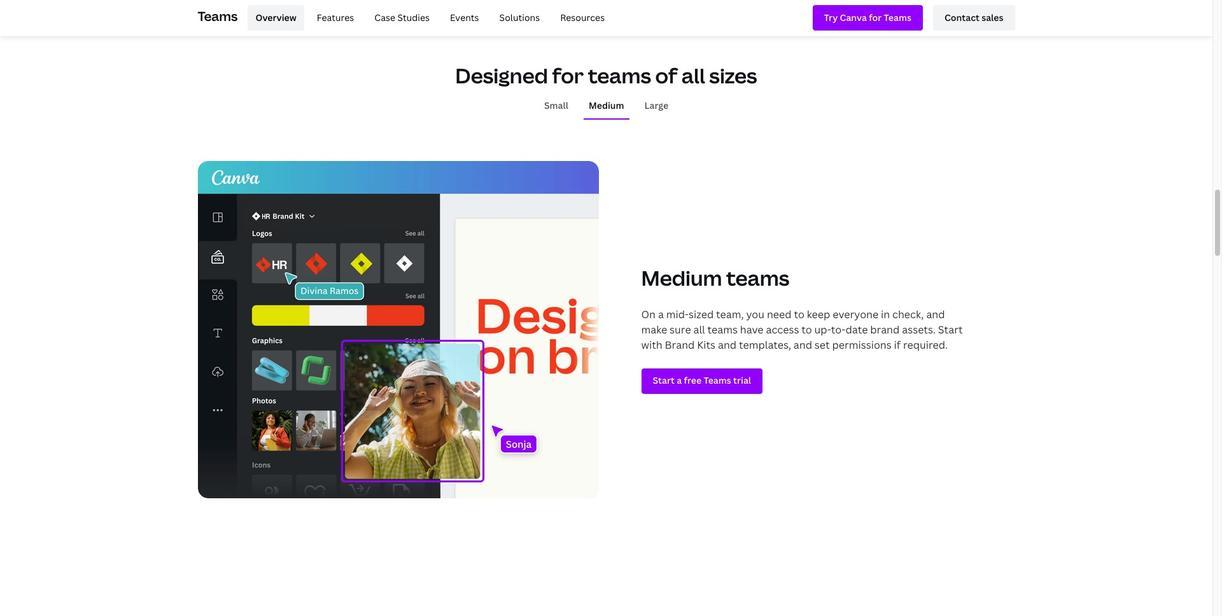 Task type: vqa. For each thing, say whether or not it's contained in the screenshot.
On
yes



Task type: locate. For each thing, give the bounding box(es) containing it.
and up the start
[[926, 307, 945, 321]]

teams up you
[[726, 264, 789, 291]]

and right kits
[[718, 338, 737, 352]]

keep
[[807, 307, 830, 321]]

medium up mid- on the right
[[641, 264, 722, 291]]

0 vertical spatial medium
[[589, 99, 624, 111]]

teams
[[198, 8, 238, 25]]

2 vertical spatial teams
[[707, 322, 738, 336]]

to-
[[831, 322, 846, 336]]

sizes
[[709, 61, 757, 89]]

1 horizontal spatial medium
[[641, 264, 722, 291]]

and
[[926, 307, 945, 321], [718, 338, 737, 352], [794, 338, 812, 352]]

to left keep
[[794, 307, 804, 321]]

contact sales image
[[945, 11, 1003, 25]]

on a mid-sized team, you need to keep everyone in check, and make sure all teams have access to up-to-date brand assets. start with brand kits and templates, and set permissions if required.
[[641, 307, 963, 352]]

mid-
[[666, 307, 689, 321]]

0 vertical spatial all
[[682, 61, 705, 89]]

you
[[746, 307, 764, 321]]

access
[[766, 322, 799, 336]]

teams inside on a mid-sized team, you need to keep everyone in check, and make sure all teams have access to up-to-date brand assets. start with brand kits and templates, and set permissions if required.
[[707, 322, 738, 336]]

1 vertical spatial medium
[[641, 264, 722, 291]]

events
[[450, 11, 479, 23]]

teams up 'medium' button
[[588, 61, 651, 89]]

1 vertical spatial all
[[693, 322, 705, 336]]

if
[[894, 338, 901, 352]]

team,
[[716, 307, 744, 321]]

menu bar
[[243, 5, 612, 31]]

with
[[641, 338, 662, 352]]

brand
[[870, 322, 900, 336]]

on
[[641, 307, 656, 321]]

case
[[374, 11, 395, 23]]

all
[[682, 61, 705, 89], [693, 322, 705, 336]]

1 horizontal spatial and
[[794, 338, 812, 352]]

to
[[794, 307, 804, 321], [802, 322, 812, 336]]

to left up-
[[802, 322, 812, 336]]

features link
[[309, 5, 362, 31]]

menu bar containing overview
[[243, 5, 612, 31]]

1 vertical spatial teams
[[726, 264, 789, 291]]

brand
[[665, 338, 695, 352]]

make
[[641, 322, 667, 336]]

medium teams
[[641, 264, 789, 291]]

large button
[[639, 94, 673, 118]]

and left set
[[794, 338, 812, 352]]

2 horizontal spatial and
[[926, 307, 945, 321]]

solutions link
[[492, 5, 548, 31]]

need
[[767, 307, 792, 321]]

teams
[[588, 61, 651, 89], [726, 264, 789, 291], [707, 322, 738, 336]]

medium button
[[584, 94, 629, 118]]

all down sized
[[693, 322, 705, 336]]

events link
[[442, 5, 487, 31]]

case studies
[[374, 11, 430, 23]]

teams down team,
[[707, 322, 738, 336]]

studies
[[397, 11, 430, 23]]

medium down designed for teams of all sizes
[[589, 99, 624, 111]]

0 horizontal spatial and
[[718, 338, 737, 352]]

medium
[[589, 99, 624, 111], [641, 264, 722, 291]]

0 horizontal spatial medium
[[589, 99, 624, 111]]

medium for medium
[[589, 99, 624, 111]]

resources link
[[553, 5, 612, 31]]

medium inside button
[[589, 99, 624, 111]]

required.
[[903, 338, 948, 352]]

teams element
[[198, 0, 1015, 36]]

all right of at the top right of page
[[682, 61, 705, 89]]



Task type: describe. For each thing, give the bounding box(es) containing it.
assets.
[[902, 322, 936, 336]]

menu bar inside teams element
[[243, 5, 612, 31]]

up-
[[814, 322, 831, 336]]

overview
[[255, 11, 296, 23]]

small button
[[539, 94, 573, 118]]

permissions
[[832, 338, 892, 352]]

overview link
[[248, 5, 304, 31]]

small
[[544, 99, 568, 111]]

designed
[[455, 61, 548, 89]]

a
[[658, 307, 664, 321]]

sure
[[670, 322, 691, 336]]

features
[[317, 11, 354, 23]]

sized
[[689, 307, 714, 321]]

resources
[[560, 11, 605, 23]]

solutions
[[499, 11, 540, 23]]

the canva editor with centralised brand assets for medium teams image
[[198, 161, 599, 498]]

case studies link
[[367, 5, 437, 31]]

0 vertical spatial to
[[794, 307, 804, 321]]

for
[[552, 61, 584, 89]]

all inside on a mid-sized team, you need to keep everyone in check, and make sure all teams have access to up-to-date brand assets. start with brand kits and templates, and set permissions if required.
[[693, 322, 705, 336]]

medium for medium teams
[[641, 264, 722, 291]]

set
[[815, 338, 830, 352]]

templates,
[[739, 338, 791, 352]]

designed for teams of all sizes
[[455, 61, 757, 89]]

large
[[644, 99, 668, 111]]

date
[[846, 322, 868, 336]]

everyone
[[833, 307, 879, 321]]

check,
[[892, 307, 924, 321]]

of
[[655, 61, 677, 89]]

in
[[881, 307, 890, 321]]

have
[[740, 322, 764, 336]]

1 vertical spatial to
[[802, 322, 812, 336]]

start
[[938, 322, 963, 336]]

kits
[[697, 338, 715, 352]]

0 vertical spatial teams
[[588, 61, 651, 89]]



